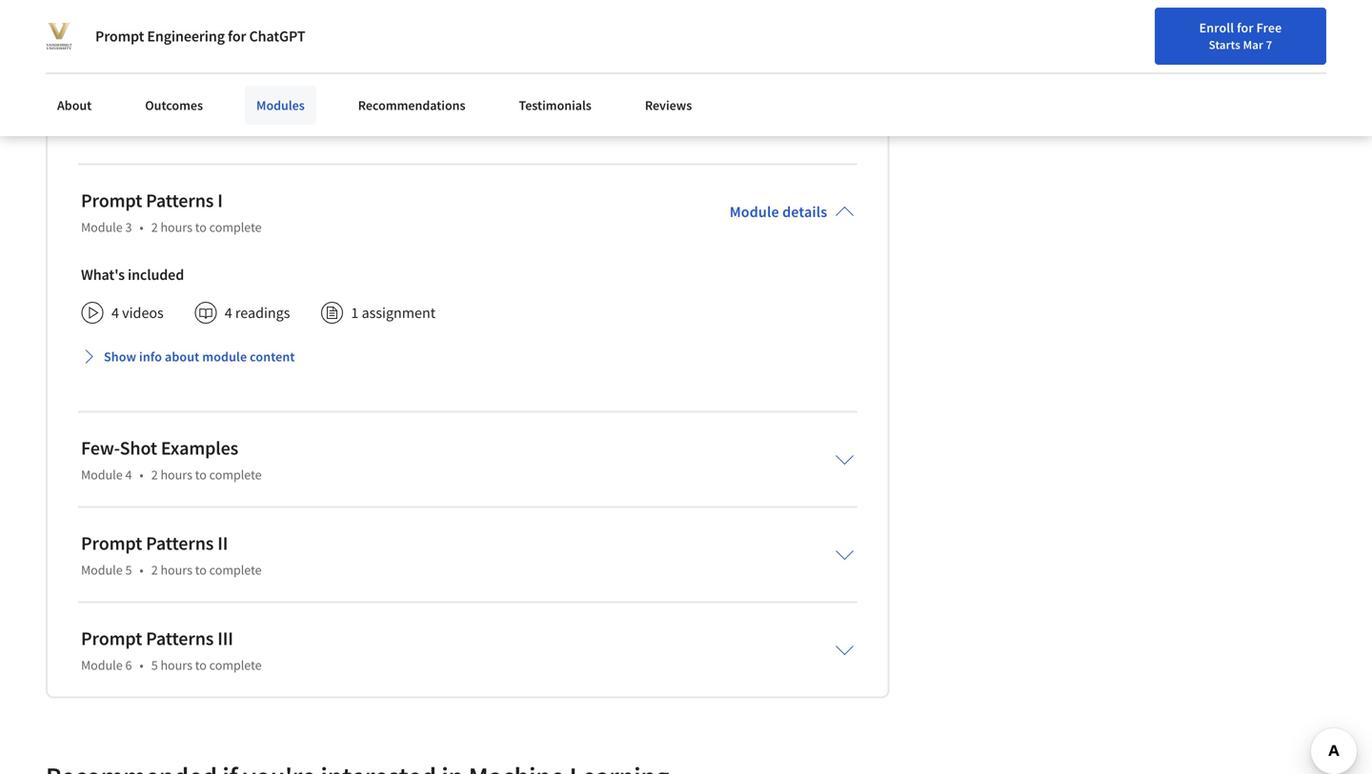 Task type: vqa. For each thing, say whether or not it's contained in the screenshot.
Browse link
no



Task type: describe. For each thing, give the bounding box(es) containing it.
4 videos
[[111, 303, 164, 322]]

information
[[258, 101, 333, 120]]

free for enroll for free starts mar 7
[[1257, 19, 1282, 36]]

module for prompt patterns iii
[[81, 657, 123, 674]]

show info about module content
[[104, 348, 295, 365]]

mar
[[1243, 37, 1264, 52]]

4 for 4 videos
[[111, 303, 119, 322]]

prompt for iii
[[81, 627, 142, 651]]

to for ii
[[195, 562, 207, 579]]

modules
[[256, 97, 305, 114]]

few-
[[81, 436, 120, 460]]

examples
[[161, 436, 238, 460]]

outcomes
[[145, 97, 203, 114]]

prompt patterns i module 3 • 2 hours to complete
[[81, 188, 262, 236]]

persona
[[164, 63, 216, 82]]

few-shot examples module 4 • 2 hours to complete
[[81, 436, 262, 483]]

to for examples
[[195, 466, 207, 483]]

• up modules
[[273, 63, 278, 82]]

shot
[[120, 436, 157, 460]]

for for enroll
[[1237, 19, 1254, 36]]

log
[[1237, 22, 1258, 39]]

your
[[1126, 22, 1151, 39]]

2 for prompt patterns i
[[151, 218, 158, 236]]

2 up applying
[[111, 25, 119, 44]]

2 vertical spatial minutes
[[372, 101, 423, 120]]

in
[[1260, 22, 1271, 39]]

with
[[195, 101, 223, 120]]

reviews
[[645, 97, 692, 114]]

module for prompt patterns i
[[81, 218, 123, 236]]

hours for examples
[[161, 466, 192, 483]]

60 minutes
[[353, 101, 423, 120]]

assignments
[[122, 25, 204, 44]]

4 inside the few-shot examples module 4 • 2 hours to complete
[[125, 466, 132, 483]]

applying the persona pattern • 60 minutes
[[81, 63, 355, 82]]

to for i
[[195, 218, 207, 236]]

the
[[140, 63, 161, 82]]

join for free
[[1288, 24, 1361, 41]]

find
[[1099, 22, 1123, 39]]

engineering
[[147, 27, 225, 46]]

120
[[259, 25, 282, 44]]

hours for ii
[[161, 562, 192, 579]]

prompt patterns iii module 6 • 5 hours to complete
[[81, 627, 262, 674]]

patterns for ii
[[146, 531, 214, 555]]

0 horizontal spatial for
[[228, 27, 246, 46]]

module for few-shot examples
[[81, 466, 123, 483]]

reviews link
[[634, 86, 704, 125]]

module for prompt patterns ii
[[81, 562, 123, 579]]

find your new career link
[[1089, 19, 1228, 43]]

vanderbilt university image
[[46, 23, 72, 50]]

patterns for iii
[[146, 627, 214, 651]]

2 for few-shot examples
[[151, 466, 158, 483]]

testimonials
[[519, 97, 592, 114]]

patterns for i
[[146, 188, 214, 212]]

7
[[1266, 37, 1272, 52]]

details
[[782, 202, 827, 221]]

about
[[57, 97, 92, 114]]

show info about module content button
[[73, 339, 303, 374]]

1
[[351, 303, 359, 322]]

find your new career
[[1099, 22, 1218, 39]]

• for prompt patterns i
[[140, 218, 144, 236]]

hours for i
[[161, 218, 192, 236]]



Task type: locate. For each thing, give the bounding box(es) containing it.
hours inside the few-shot examples module 4 • 2 hours to complete
[[161, 466, 192, 483]]

to right 6
[[195, 657, 207, 674]]

5 up the prompt patterns iii module 6 • 5 hours to complete
[[125, 562, 132, 579]]

recommendations
[[358, 97, 466, 114]]

• inside prompt patterns i module 3 • 2 hours to complete
[[140, 218, 144, 236]]

1 assignment
[[351, 303, 436, 322]]

testimonials link
[[507, 86, 603, 125]]

4 to from the top
[[195, 657, 207, 674]]

patterns left "ii"
[[146, 531, 214, 555]]

hours inside prompt patterns i module 3 • 2 hours to complete
[[161, 218, 192, 236]]

0 horizontal spatial 60
[[285, 63, 300, 82]]

60 right information
[[353, 101, 369, 120]]

modules link
[[245, 86, 316, 125]]

6
[[125, 657, 132, 674]]

for left the 120
[[228, 27, 246, 46]]

• down "shot"
[[140, 466, 144, 483]]

complete
[[209, 218, 262, 236], [209, 466, 262, 483], [209, 562, 262, 579], [209, 657, 262, 674]]

1 hours from the top
[[161, 218, 192, 236]]

0 horizontal spatial 4
[[111, 303, 119, 322]]

1 horizontal spatial free
[[1336, 24, 1361, 41]]

hours inside prompt patterns ii module 5 • 2 hours to complete
[[161, 562, 192, 579]]

60
[[285, 63, 300, 82], [353, 101, 369, 120]]

1 vertical spatial 60
[[353, 101, 369, 120]]

join
[[1288, 24, 1313, 41]]

complete inside the prompt patterns iii module 6 • 5 hours to complete
[[209, 657, 262, 674]]

minutes
[[285, 25, 338, 44], [303, 63, 355, 82], [372, 101, 423, 120]]

assignment
[[362, 303, 436, 322]]

what's included
[[81, 265, 184, 284]]

prompts
[[138, 101, 192, 120]]

ii
[[217, 531, 228, 555]]

new
[[1154, 22, 1179, 39], [226, 101, 255, 120]]

2 horizontal spatial for
[[1316, 24, 1333, 41]]

enroll for free starts mar 7
[[1199, 19, 1282, 52]]

to
[[195, 218, 207, 236], [195, 466, 207, 483], [195, 562, 207, 579], [195, 657, 207, 674]]

about link
[[46, 86, 103, 125]]

4 left readings
[[225, 303, 232, 322]]

i
[[217, 188, 223, 212]]

3 complete from the top
[[209, 562, 262, 579]]

complete inside the few-shot examples module 4 • 2 hours to complete
[[209, 466, 262, 483]]

2 to from the top
[[195, 466, 207, 483]]

career
[[1182, 22, 1218, 39]]

2 for prompt patterns ii
[[151, 562, 158, 579]]

show
[[104, 348, 136, 365]]

hours up the prompt patterns iii module 6 • 5 hours to complete
[[161, 562, 192, 579]]

log in
[[1237, 22, 1271, 39]]

what's
[[81, 265, 125, 284]]

free inside enroll for free starts mar 7
[[1257, 19, 1282, 36]]

2 inside the few-shot examples module 4 • 2 hours to complete
[[151, 466, 158, 483]]

1 vertical spatial minutes
[[303, 63, 355, 82]]

new right your
[[1154, 22, 1179, 39]]

prompt for for
[[95, 27, 144, 46]]

prompt
[[95, 27, 144, 46], [81, 188, 142, 212], [81, 531, 142, 555], [81, 627, 142, 651]]

complete inside prompt patterns ii module 5 • 2 hours to complete
[[209, 562, 262, 579]]

• inside the prompt patterns iii module 6 • 5 hours to complete
[[140, 657, 144, 674]]

hours for iii
[[161, 657, 192, 674]]

4 for 4 readings
[[225, 303, 232, 322]]

videos
[[122, 303, 164, 322]]

patterns left i
[[146, 188, 214, 212]]

free
[[1257, 19, 1282, 36], [1336, 24, 1361, 41]]

prompt patterns ii module 5 • 2 hours to complete
[[81, 531, 262, 579]]

0 horizontal spatial new
[[226, 101, 255, 120]]

free up 7
[[1257, 19, 1282, 36]]

to inside the few-shot examples module 4 • 2 hours to complete
[[195, 466, 207, 483]]

• total 120 minutes
[[211, 25, 338, 44]]

prompt inside prompt patterns i module 3 • 2 hours to complete
[[81, 188, 142, 212]]

• right 3
[[140, 218, 144, 236]]

free for join for free
[[1336, 24, 1361, 41]]

2 horizontal spatial 4
[[225, 303, 232, 322]]

0 horizontal spatial 5
[[125, 562, 132, 579]]

prompt for ii
[[81, 531, 142, 555]]

complete for prompt patterns iii
[[209, 657, 262, 674]]

complete down "ii"
[[209, 562, 262, 579]]

2 up the prompt patterns iii module 6 • 5 hours to complete
[[151, 562, 158, 579]]

4 left videos
[[111, 303, 119, 322]]

• for prompt patterns ii
[[140, 562, 144, 579]]

5 right 6
[[151, 657, 158, 674]]

to inside prompt patterns i module 3 • 2 hours to complete
[[195, 218, 207, 236]]

2 hours from the top
[[161, 466, 192, 483]]

1 horizontal spatial 5
[[151, 657, 158, 674]]

patterns
[[146, 188, 214, 212], [146, 531, 214, 555], [146, 627, 214, 651]]

2 vertical spatial patterns
[[146, 627, 214, 651]]

hours right 6
[[161, 657, 192, 674]]

• for few-shot examples
[[140, 466, 144, 483]]

for for join
[[1316, 24, 1333, 41]]

1 complete from the top
[[209, 218, 262, 236]]

iii
[[217, 627, 233, 651]]

hours
[[161, 218, 192, 236], [161, 466, 192, 483], [161, 562, 192, 579], [161, 657, 192, 674]]

• up the prompt patterns iii module 6 • 5 hours to complete
[[140, 562, 144, 579]]

5
[[125, 562, 132, 579], [151, 657, 158, 674]]

4
[[111, 303, 119, 322], [225, 303, 232, 322], [125, 466, 132, 483]]

creating prompts with new information
[[81, 101, 333, 120]]

to up the prompt patterns iii module 6 • 5 hours to complete
[[195, 562, 207, 579]]

4 readings
[[225, 303, 290, 322]]

hours inside the prompt patterns iii module 6 • 5 hours to complete
[[161, 657, 192, 674]]

complete inside prompt patterns i module 3 • 2 hours to complete
[[209, 218, 262, 236]]

prompt engineering for chatgpt
[[95, 27, 305, 46]]

1 horizontal spatial for
[[1237, 19, 1254, 36]]

5 inside the prompt patterns iii module 6 • 5 hours to complete
[[151, 657, 158, 674]]

1 vertical spatial new
[[226, 101, 255, 120]]

module
[[730, 202, 779, 221], [81, 218, 123, 236], [81, 466, 123, 483], [81, 562, 123, 579], [81, 657, 123, 674]]

0 vertical spatial 5
[[125, 562, 132, 579]]

0 vertical spatial minutes
[[285, 25, 338, 44]]

module inside prompt patterns i module 3 • 2 hours to complete
[[81, 218, 123, 236]]

None search field
[[272, 12, 586, 50]]

creating
[[81, 101, 135, 120]]

3 patterns from the top
[[146, 627, 214, 651]]

• right 6
[[140, 657, 144, 674]]

2 inside prompt patterns i module 3 • 2 hours to complete
[[151, 218, 158, 236]]

to right 3
[[195, 218, 207, 236]]

patterns inside prompt patterns i module 3 • 2 hours to complete
[[146, 188, 214, 212]]

for inside enroll for free starts mar 7
[[1237, 19, 1254, 36]]

content
[[250, 348, 295, 365]]

2 assignments
[[111, 25, 204, 44]]

for up 'mar'
[[1237, 19, 1254, 36]]

pattern
[[219, 63, 265, 82]]

free right the join on the top of page
[[1336, 24, 1361, 41]]

60 up modules
[[285, 63, 300, 82]]

4 hours from the top
[[161, 657, 192, 674]]

2 down "shot"
[[151, 466, 158, 483]]

module details
[[730, 202, 827, 221]]

chatgpt
[[249, 27, 305, 46]]

complete down i
[[209, 218, 262, 236]]

2 inside prompt patterns ii module 5 • 2 hours to complete
[[151, 562, 158, 579]]

2 right 3
[[151, 218, 158, 236]]

0 vertical spatial 60
[[285, 63, 300, 82]]

coursera image
[[23, 15, 144, 46]]

1 horizontal spatial 4
[[125, 466, 132, 483]]

to inside prompt patterns ii module 5 • 2 hours to complete
[[195, 562, 207, 579]]

outcomes link
[[134, 86, 214, 125]]

•
[[211, 25, 216, 44], [273, 63, 278, 82], [140, 218, 144, 236], [140, 466, 144, 483], [140, 562, 144, 579], [140, 657, 144, 674]]

module inside the prompt patterns iii module 6 • 5 hours to complete
[[81, 657, 123, 674]]

complete for prompt patterns ii
[[209, 562, 262, 579]]

1 horizontal spatial 60
[[353, 101, 369, 120]]

1 patterns from the top
[[146, 188, 214, 212]]

2
[[111, 25, 119, 44], [151, 218, 158, 236], [151, 466, 158, 483], [151, 562, 158, 579]]

• left total
[[211, 25, 216, 44]]

2 patterns from the top
[[146, 531, 214, 555]]

3 to from the top
[[195, 562, 207, 579]]

new inside find your new career link
[[1154, 22, 1179, 39]]

for right the join on the top of page
[[1316, 24, 1333, 41]]

2 complete from the top
[[209, 466, 262, 483]]

recommendations link
[[347, 86, 477, 125]]

patterns inside prompt patterns ii module 5 • 2 hours to complete
[[146, 531, 214, 555]]

prompt for i
[[81, 188, 142, 212]]

1 to from the top
[[195, 218, 207, 236]]

complete for prompt patterns i
[[209, 218, 262, 236]]

module inside the few-shot examples module 4 • 2 hours to complete
[[81, 466, 123, 483]]

1 horizontal spatial new
[[1154, 22, 1179, 39]]

complete down examples
[[209, 466, 262, 483]]

prompt inside prompt patterns ii module 5 • 2 hours to complete
[[81, 531, 142, 555]]

3 hours from the top
[[161, 562, 192, 579]]

readings
[[235, 303, 290, 322]]

total
[[224, 25, 256, 44]]

info
[[139, 348, 162, 365]]

module inside prompt patterns ii module 5 • 2 hours to complete
[[81, 562, 123, 579]]

0 vertical spatial new
[[1154, 22, 1179, 39]]

patterns inside the prompt patterns iii module 6 • 5 hours to complete
[[146, 627, 214, 651]]

to for iii
[[195, 657, 207, 674]]

complete down iii
[[209, 657, 262, 674]]

4 down "shot"
[[125, 466, 132, 483]]

0 horizontal spatial free
[[1257, 19, 1282, 36]]

applying
[[81, 63, 137, 82]]

enroll
[[1199, 19, 1234, 36]]

• inside the few-shot examples module 4 • 2 hours to complete
[[140, 466, 144, 483]]

5 inside prompt patterns ii module 5 • 2 hours to complete
[[125, 562, 132, 579]]

about
[[165, 348, 199, 365]]

new right with
[[226, 101, 255, 120]]

complete for few-shot examples
[[209, 466, 262, 483]]

3
[[125, 218, 132, 236]]

patterns left iii
[[146, 627, 214, 651]]

join for free link
[[1283, 15, 1366, 51]]

prompt inside the prompt patterns iii module 6 • 5 hours to complete
[[81, 627, 142, 651]]

to down examples
[[195, 466, 207, 483]]

module
[[202, 348, 247, 365]]

included
[[128, 265, 184, 284]]

starts
[[1209, 37, 1241, 52]]

log in link
[[1228, 19, 1281, 42]]

• for prompt patterns iii
[[140, 657, 144, 674]]

1 vertical spatial 5
[[151, 657, 158, 674]]

4 complete from the top
[[209, 657, 262, 674]]

0 vertical spatial patterns
[[146, 188, 214, 212]]

to inside the prompt patterns iii module 6 • 5 hours to complete
[[195, 657, 207, 674]]

1 vertical spatial patterns
[[146, 531, 214, 555]]

for
[[1237, 19, 1254, 36], [1316, 24, 1333, 41], [228, 27, 246, 46]]

hours down examples
[[161, 466, 192, 483]]

hours right 3
[[161, 218, 192, 236]]

• inside prompt patterns ii module 5 • 2 hours to complete
[[140, 562, 144, 579]]



